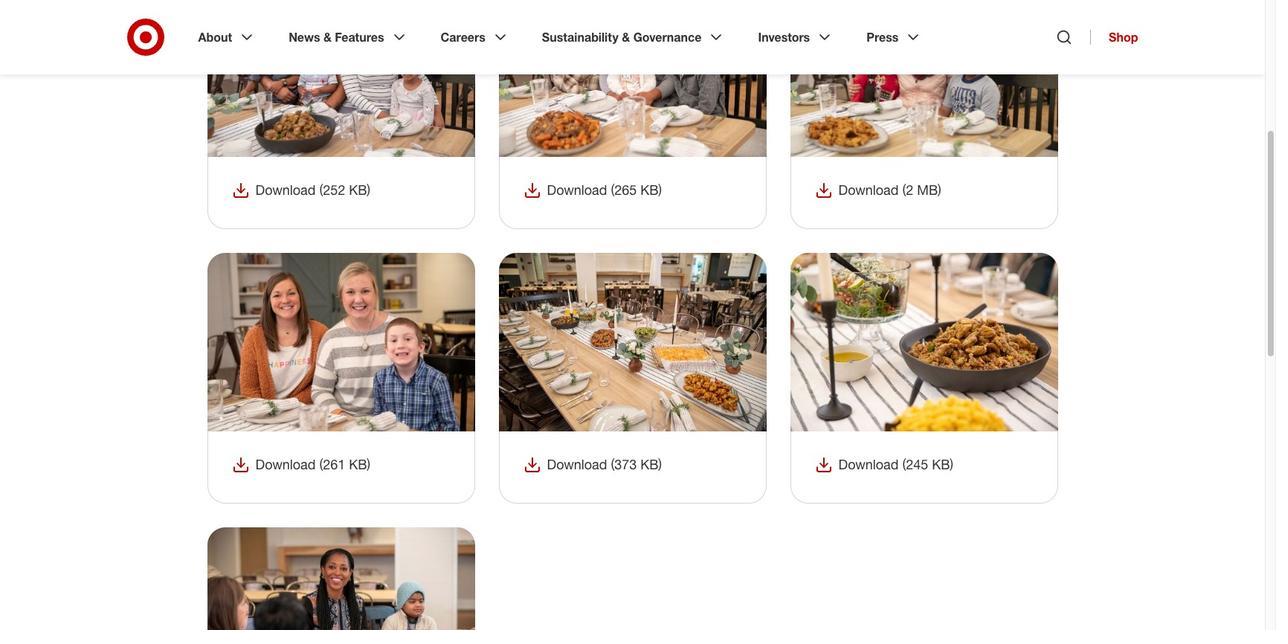 Task type: locate. For each thing, give the bounding box(es) containing it.
kb) right '(245'
[[933, 456, 954, 473]]

download for download (373 kb)
[[547, 456, 608, 473]]

download inside download (265 kb) link
[[547, 182, 608, 198]]

0 horizontal spatial &
[[324, 30, 332, 45]]

shop
[[1110, 30, 1139, 45]]

download left "(373"
[[547, 456, 608, 473]]

press
[[867, 30, 899, 45]]

& right the "news"
[[324, 30, 332, 45]]

kb)
[[349, 182, 371, 198], [641, 182, 662, 198], [349, 456, 371, 473], [641, 456, 662, 473], [933, 456, 954, 473]]

kb) right "(373"
[[641, 456, 662, 473]]

(252
[[320, 182, 346, 198]]

download (261 kb) link
[[232, 456, 371, 475]]

download inside download (245 kb) link
[[839, 456, 899, 473]]

download (265 kb)
[[547, 182, 662, 198]]

kb) for download (261 kb)
[[349, 456, 371, 473]]

sustainability & governance link
[[532, 18, 736, 57]]

features
[[335, 30, 384, 45]]

download (252 kb) link
[[232, 181, 371, 200]]

kb) for download (252 kb)
[[349, 182, 371, 198]]

a group of people posing for a photo image
[[499, 0, 767, 157]]

news & features
[[289, 30, 384, 45]]

download left '(245'
[[839, 456, 899, 473]]

download left (261 on the bottom
[[256, 456, 316, 473]]

download (245 kb) link
[[815, 456, 954, 475]]

download left (2
[[839, 182, 899, 198]]

download inside download (373 kb) link
[[547, 456, 608, 473]]

download left the (252
[[256, 182, 316, 198]]

download
[[256, 182, 316, 198], [547, 182, 608, 198], [839, 182, 899, 198], [256, 456, 316, 473], [547, 456, 608, 473], [839, 456, 899, 473]]

kb) right (261 on the bottom
[[349, 456, 371, 473]]

(261
[[320, 456, 346, 473]]

download inside download (261 kb) link
[[256, 456, 316, 473]]

(2
[[903, 182, 914, 198]]

(265
[[611, 182, 637, 198]]

&
[[324, 30, 332, 45], [622, 30, 630, 45]]

download inside download (2 mb) link
[[839, 182, 899, 198]]

sustainability
[[542, 30, 619, 45]]

191030_target_022.jpg image
[[791, 0, 1059, 157]]

download inside download (252 kb) link
[[256, 182, 316, 198]]

download (373 kb) link
[[523, 456, 662, 475]]

download left (265
[[547, 182, 608, 198]]

kb) for download (265 kb)
[[641, 182, 662, 198]]

sustainability & governance
[[542, 30, 702, 45]]

2 & from the left
[[622, 30, 630, 45]]

kb) right (265
[[641, 182, 662, 198]]

kb) right the (252
[[349, 182, 371, 198]]

& left governance
[[622, 30, 630, 45]]

download for download (245 kb)
[[839, 456, 899, 473]]

& for sustainability
[[622, 30, 630, 45]]

1 horizontal spatial &
[[622, 30, 630, 45]]

(373
[[611, 456, 637, 473]]

1 & from the left
[[324, 30, 332, 45]]

a bowl of food next to a glass of water and a candle image
[[791, 253, 1059, 432]]

download (2 mb)
[[839, 182, 942, 198]]



Task type: vqa. For each thing, say whether or not it's contained in the screenshot.
Download corresponding to Download (265 KB)
yes



Task type: describe. For each thing, give the bounding box(es) containing it.
download (245 kb)
[[839, 456, 954, 473]]

download (373 kb)
[[547, 456, 662, 473]]

download for download (265 kb)
[[547, 182, 608, 198]]

a large table with plates and food on it image
[[499, 253, 767, 432]]

investors link
[[748, 18, 845, 57]]

download for download (2 mb)
[[839, 182, 899, 198]]

about link
[[188, 18, 266, 57]]

investors
[[759, 30, 811, 45]]

news & features link
[[278, 18, 419, 57]]

careers
[[441, 30, 486, 45]]

a person sitting at a table with people around the image
[[207, 528, 475, 630]]

kb) for download (373 kb)
[[641, 456, 662, 473]]

mb)
[[918, 182, 942, 198]]

about
[[198, 30, 232, 45]]

news
[[289, 30, 320, 45]]

& for news
[[324, 30, 332, 45]]

download for download (261 kb)
[[256, 456, 316, 473]]

download for download (252 kb)
[[256, 182, 316, 198]]

(245
[[903, 456, 929, 473]]

download (261 kb)
[[256, 456, 371, 473]]

careers link
[[431, 18, 520, 57]]

a group of people sitting at a table with food image
[[207, 0, 475, 157]]

download (2 mb) link
[[815, 181, 942, 200]]

download (252 kb)
[[256, 182, 371, 198]]

press link
[[857, 18, 933, 57]]

download (265 kb) link
[[523, 181, 662, 200]]

a group of people sitting at a table image
[[207, 253, 475, 432]]

kb) for download (245 kb)
[[933, 456, 954, 473]]

shop link
[[1091, 30, 1139, 45]]

governance
[[634, 30, 702, 45]]



